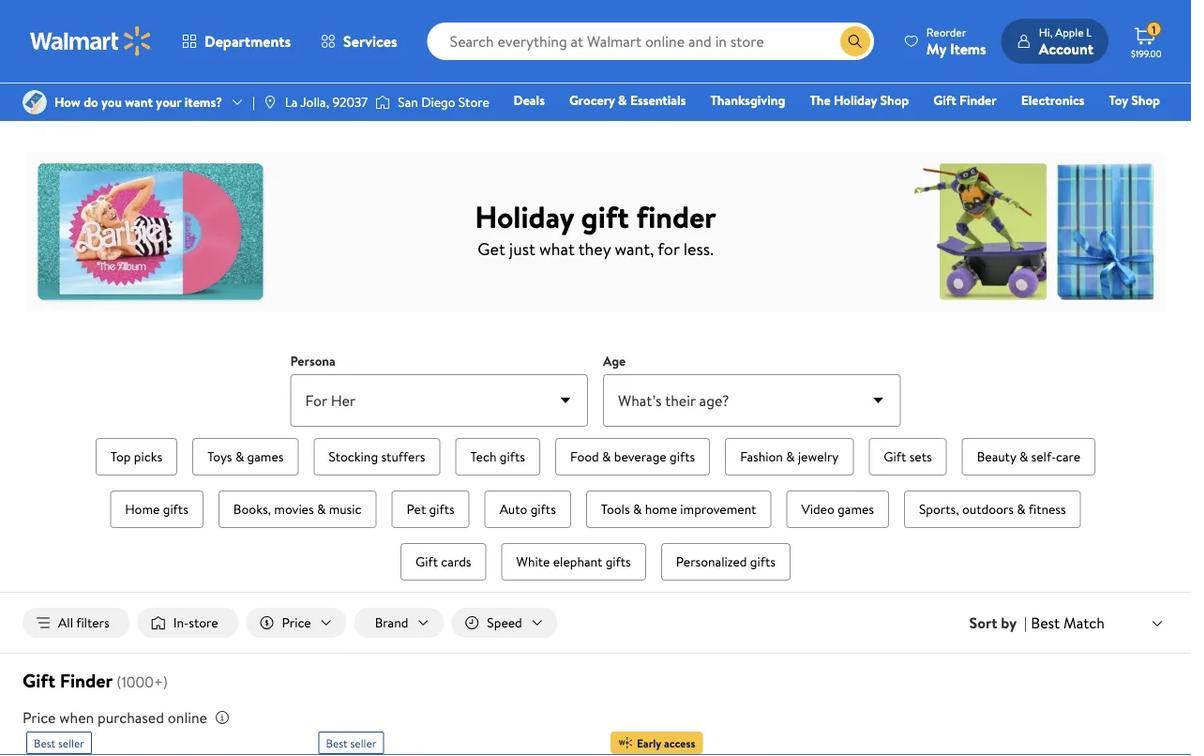 Task type: describe. For each thing, give the bounding box(es) containing it.
store
[[189, 614, 218, 632]]

access
[[664, 735, 696, 751]]

sort and filter section element
[[0, 593, 1192, 653]]

gifts for auto gifts
[[531, 500, 556, 519]]

92037
[[333, 93, 368, 111]]

1 shop from the left
[[881, 91, 910, 109]]

books, movies & music
[[234, 500, 362, 519]]

all filters
[[58, 614, 110, 632]]

do
[[84, 93, 98, 111]]

games inside button
[[247, 448, 284, 466]]

1 horizontal spatial gift finder link
[[926, 90, 1006, 110]]

0 vertical spatial registry
[[65, 27, 113, 46]]

services button
[[306, 19, 413, 64]]

la
[[285, 93, 298, 111]]

account
[[1040, 38, 1094, 59]]

gift cards
[[416, 553, 472, 571]]

how do you want your items?
[[54, 93, 222, 111]]

1 best seller from the left
[[34, 735, 84, 751]]

pet
[[407, 500, 426, 519]]

you
[[101, 93, 122, 111]]

the
[[810, 91, 831, 109]]

best match button
[[1028, 611, 1169, 636]]

& for grocery
[[619, 91, 627, 109]]

gifts for tech gifts
[[500, 448, 526, 466]]

gift right ideas
[[207, 27, 230, 46]]

1 vertical spatial registry
[[945, 117, 993, 136]]

$199.00
[[1132, 47, 1162, 60]]

1 horizontal spatial best
[[326, 735, 348, 751]]

tech gifts list item
[[452, 435, 544, 480]]

fashion link
[[868, 116, 929, 137]]

registry link
[[936, 116, 1001, 137]]

auto gifts
[[500, 500, 556, 519]]

auto gifts button
[[485, 491, 571, 528]]

gift for gift finder
[[934, 91, 957, 109]]

store
[[459, 93, 490, 111]]

food & beverage gifts list item
[[552, 435, 714, 480]]

gifts for personalized gifts
[[751, 553, 776, 571]]

walmart+
[[1105, 117, 1161, 136]]

auto gifts list item
[[481, 487, 575, 532]]

video games list item
[[783, 487, 894, 532]]

0 vertical spatial holiday
[[834, 91, 878, 109]]

stocking stuffers list item
[[310, 435, 444, 480]]

group containing top picks
[[68, 435, 1124, 585]]

outdoors
[[963, 500, 1014, 519]]

speed
[[487, 614, 523, 632]]

gifts
[[23, 27, 50, 46]]

search icon image
[[848, 34, 863, 49]]

san diego store
[[398, 93, 490, 111]]

holiday gift finder get just what they want, for less.
[[475, 195, 717, 261]]

books, movies & music button
[[219, 491, 377, 528]]

top
[[111, 448, 131, 466]]

my
[[927, 38, 947, 59]]

deals link
[[505, 90, 554, 110]]

 image for how
[[23, 90, 47, 115]]

electronics
[[1022, 91, 1086, 109]]

apple
[[1056, 24, 1084, 40]]

in-store
[[173, 614, 218, 632]]

what
[[540, 237, 575, 261]]

sports, outdoors & fitness list item
[[901, 487, 1086, 532]]

gifts right elephant
[[606, 553, 631, 571]]

want
[[125, 93, 153, 111]]

filters
[[76, 614, 110, 632]]

tools & home improvement
[[601, 500, 757, 519]]

gifts & registry / gift ideas / gift finder
[[23, 27, 269, 46]]

deals
[[514, 91, 545, 109]]

elephant
[[553, 553, 603, 571]]

cards
[[441, 553, 472, 571]]

sports,
[[920, 500, 960, 519]]

l
[[1087, 24, 1093, 40]]

gift for gift sets
[[884, 448, 907, 466]]

top picks button
[[96, 438, 178, 476]]

holiday gift finder image
[[26, 151, 1166, 313]]

all filters button
[[23, 608, 130, 638]]

home inside 'toy shop home'
[[818, 117, 853, 136]]

walmart+ link
[[1097, 116, 1169, 137]]

gift for gift finder (1000+)
[[23, 668, 55, 694]]

1 seller from the left
[[58, 735, 84, 751]]

persona
[[290, 352, 336, 370]]

jolla,
[[301, 93, 330, 111]]

gift finder (1000+)
[[23, 668, 168, 694]]

gift for gift cards
[[416, 553, 438, 571]]

beauty & self-care button
[[963, 438, 1096, 476]]

& for gifts
[[53, 27, 62, 46]]

match
[[1064, 613, 1106, 633]]

food
[[571, 448, 600, 466]]

fashion & jewelry
[[741, 448, 839, 466]]

food & beverage gifts
[[571, 448, 696, 466]]

books,
[[234, 500, 271, 519]]

0 vertical spatial gift finder link
[[207, 27, 269, 46]]

1 / from the left
[[120, 27, 125, 46]]

finder for gift finder
[[960, 91, 997, 109]]

improvement
[[681, 500, 757, 519]]

picks
[[134, 448, 162, 466]]

reorder my items
[[927, 24, 987, 59]]

hi,
[[1040, 24, 1053, 40]]

personalized gifts list item
[[658, 540, 795, 585]]

tech gifts
[[471, 448, 526, 466]]

& left fitness
[[1018, 500, 1026, 519]]

beauty & self-care
[[978, 448, 1081, 466]]

(1000+)
[[117, 672, 168, 693]]

items?
[[185, 93, 222, 111]]

gift finder
[[934, 91, 997, 109]]

& for toys
[[235, 448, 244, 466]]

electronics link
[[1013, 90, 1094, 110]]

grocery & essentials link
[[561, 90, 695, 110]]

white
[[517, 553, 550, 571]]

one
[[1017, 117, 1045, 136]]

sports, outdoors & fitness
[[920, 500, 1067, 519]]

0 horizontal spatial best
[[34, 735, 55, 751]]

gifts & registry link
[[23, 27, 113, 46]]

care
[[1057, 448, 1081, 466]]

brand button
[[354, 608, 444, 638]]

finder
[[637, 195, 717, 237]]

less.
[[684, 237, 714, 261]]

grocery
[[570, 91, 615, 109]]

 image for la
[[263, 95, 278, 110]]

gift cards list item
[[397, 540, 490, 585]]

& inside "button"
[[317, 500, 326, 519]]

services
[[344, 31, 398, 52]]



Task type: vqa. For each thing, say whether or not it's contained in the screenshot.
Clothing,
no



Task type: locate. For each thing, give the bounding box(es) containing it.
video
[[802, 500, 835, 519]]

0 vertical spatial home
[[818, 117, 853, 136]]

stocking
[[329, 448, 378, 466]]

0 horizontal spatial finder
[[60, 668, 113, 694]]

when
[[59, 708, 94, 728]]

& inside list item
[[1020, 448, 1029, 466]]

toys
[[208, 448, 232, 466]]

0 vertical spatial fashion
[[877, 117, 920, 136]]

0 vertical spatial finder
[[233, 27, 269, 46]]

0 horizontal spatial shop
[[881, 91, 910, 109]]

gift finder link up registry link
[[926, 90, 1006, 110]]

price inside price dropdown button
[[282, 614, 311, 632]]

& left the self-
[[1020, 448, 1029, 466]]

& for food
[[603, 448, 611, 466]]

fashion for fashion
[[877, 117, 920, 136]]

home gifts button
[[110, 491, 204, 528]]

stocking stuffers button
[[314, 438, 441, 476]]

la jolla, 92037
[[285, 93, 368, 111]]

food & beverage gifts button
[[556, 438, 711, 476]]

fashion inside button
[[741, 448, 784, 466]]

toys & games button
[[193, 438, 299, 476]]

books, movies & music list item
[[215, 487, 381, 532]]

& for tools
[[634, 500, 642, 519]]

0 horizontal spatial gift finder link
[[207, 27, 269, 46]]

1 horizontal spatial  image
[[263, 95, 278, 110]]

&
[[53, 27, 62, 46], [619, 91, 627, 109], [235, 448, 244, 466], [603, 448, 611, 466], [787, 448, 795, 466], [1020, 448, 1029, 466], [317, 500, 326, 519], [634, 500, 642, 519], [1018, 500, 1026, 519]]

0 horizontal spatial  image
[[23, 90, 47, 115]]

gift left cards
[[416, 553, 438, 571]]

toys & games list item
[[189, 435, 303, 480]]

finder right ideas
[[233, 27, 269, 46]]

|
[[252, 93, 255, 111], [1025, 613, 1028, 634]]

| inside sort and filter section element
[[1025, 613, 1028, 634]]

speed button
[[452, 608, 558, 638]]

just
[[510, 237, 536, 261]]

| right the by
[[1025, 613, 1028, 634]]

gift left ideas
[[133, 27, 155, 46]]

& right grocery
[[619, 91, 627, 109]]

1 horizontal spatial /
[[195, 27, 200, 46]]

1 vertical spatial games
[[838, 500, 875, 519]]

video games
[[802, 500, 875, 519]]

gift up registry link
[[934, 91, 957, 109]]

2 horizontal spatial finder
[[960, 91, 997, 109]]

2 vertical spatial finder
[[60, 668, 113, 694]]

games right 'toys'
[[247, 448, 284, 466]]

gifts right beverage on the bottom of the page
[[670, 448, 696, 466]]

self-
[[1032, 448, 1057, 466]]

games inside button
[[838, 500, 875, 519]]

shop right the 'toy'
[[1132, 91, 1161, 109]]

/ right ideas
[[195, 27, 200, 46]]

purchased
[[98, 708, 164, 728]]

registry right gifts
[[65, 27, 113, 46]]

gift sets button
[[869, 438, 948, 476]]

home down the
[[818, 117, 853, 136]]

0 horizontal spatial price
[[23, 708, 56, 728]]

1 horizontal spatial best seller
[[326, 735, 377, 751]]

0 horizontal spatial best seller
[[34, 735, 84, 751]]

toy
[[1110, 91, 1129, 109]]

one debit link
[[1009, 116, 1089, 137]]

finder for gift finder (1000+)
[[60, 668, 113, 694]]

shop inside 'toy shop home'
[[1132, 91, 1161, 109]]

price right store
[[282, 614, 311, 632]]

0 horizontal spatial seller
[[58, 735, 84, 751]]

fashion & jewelry button
[[726, 438, 854, 476]]

age
[[603, 352, 626, 370]]

shop up fashion link
[[881, 91, 910, 109]]

1 horizontal spatial holiday
[[834, 91, 878, 109]]

0 horizontal spatial registry
[[65, 27, 113, 46]]

finder up registry link
[[960, 91, 997, 109]]

walmart image
[[30, 26, 152, 56]]

holiday
[[834, 91, 878, 109], [475, 195, 574, 237]]

brand
[[375, 614, 409, 632]]

fashion & jewelry list item
[[722, 435, 858, 480]]

0 horizontal spatial holiday
[[475, 195, 574, 237]]

1 horizontal spatial shop
[[1132, 91, 1161, 109]]

 image left la
[[263, 95, 278, 110]]

toys & games
[[208, 448, 284, 466]]

gifts for home gifts
[[163, 500, 188, 519]]

1 horizontal spatial fashion
[[877, 117, 920, 136]]

departments button
[[167, 19, 306, 64]]

movies
[[274, 500, 314, 519]]

 image
[[23, 90, 47, 115], [376, 93, 391, 112], [263, 95, 278, 110]]

home gifts list item
[[106, 487, 207, 532]]

gift cards button
[[401, 543, 487, 581]]

gifts for pet gifts
[[429, 500, 455, 519]]

1 vertical spatial fashion
[[741, 448, 784, 466]]

0 vertical spatial |
[[252, 93, 255, 111]]

& left music
[[317, 500, 326, 519]]

reorder
[[927, 24, 967, 40]]

white elephant gifts list item
[[498, 540, 650, 585]]

gift sets list item
[[866, 435, 951, 480]]

1 horizontal spatial home
[[818, 117, 853, 136]]

the holiday shop
[[810, 91, 910, 109]]

fashion down the holiday shop link
[[877, 117, 920, 136]]

gifts right personalized
[[751, 553, 776, 571]]

& right 'toys'
[[235, 448, 244, 466]]

gifts right 'auto'
[[531, 500, 556, 519]]

thanksgiving
[[711, 91, 786, 109]]

top picks list item
[[92, 435, 181, 480]]

Walmart Site-Wide search field
[[428, 23, 875, 60]]

2 best seller from the left
[[326, 735, 377, 751]]

| left la
[[252, 93, 255, 111]]

personalized gifts button
[[661, 543, 791, 581]]

0 horizontal spatial |
[[252, 93, 255, 111]]

& left jewelry on the right
[[787, 448, 795, 466]]

0 horizontal spatial fashion
[[741, 448, 784, 466]]

personalized
[[676, 553, 748, 571]]

1 vertical spatial gift finder link
[[926, 90, 1006, 110]]

tools
[[601, 500, 630, 519]]

1 vertical spatial finder
[[960, 91, 997, 109]]

pet gifts list item
[[388, 487, 474, 532]]

early access
[[637, 735, 696, 751]]

gifts right pet
[[429, 500, 455, 519]]

fashion
[[877, 117, 920, 136], [741, 448, 784, 466]]

0 horizontal spatial home
[[125, 500, 160, 519]]

home down top picks button
[[125, 500, 160, 519]]

top picks
[[111, 448, 162, 466]]

1 horizontal spatial |
[[1025, 613, 1028, 634]]

1 vertical spatial home
[[125, 500, 160, 519]]

price when purchased online
[[23, 708, 207, 728]]

& for beauty
[[1020, 448, 1029, 466]]

/ left gift ideas link
[[120, 27, 125, 46]]

holiday inside holiday gift finder get just what they want, for less.
[[475, 195, 574, 237]]

2 shop from the left
[[1132, 91, 1161, 109]]

want,
[[615, 237, 654, 261]]

0 vertical spatial games
[[247, 448, 284, 466]]

video games button
[[787, 491, 890, 528]]

Search search field
[[428, 23, 875, 60]]

best inside best match dropdown button
[[1032, 613, 1061, 633]]

gift finder link right ideas
[[207, 27, 269, 46]]

2 seller from the left
[[351, 735, 377, 751]]

& right tools
[[634, 500, 642, 519]]

 image left how
[[23, 90, 47, 115]]

0 vertical spatial price
[[282, 614, 311, 632]]

tech
[[471, 448, 497, 466]]

sponsored
[[1099, 79, 1151, 95]]

home inside button
[[125, 500, 160, 519]]

pet gifts
[[407, 500, 455, 519]]

white elephant gifts button
[[502, 543, 646, 581]]

beauty & self-care list item
[[959, 435, 1100, 480]]

1 horizontal spatial games
[[838, 500, 875, 519]]

price for price
[[282, 614, 311, 632]]

online
[[168, 708, 207, 728]]

hi, apple l account
[[1040, 24, 1094, 59]]

0 horizontal spatial games
[[247, 448, 284, 466]]

fitness
[[1029, 500, 1067, 519]]

registry
[[65, 27, 113, 46], [945, 117, 993, 136]]

by
[[1002, 613, 1017, 634]]

get
[[478, 237, 506, 261]]

they
[[579, 237, 611, 261]]

gift down all filters "button"
[[23, 668, 55, 694]]

1 vertical spatial price
[[23, 708, 56, 728]]

music
[[329, 500, 362, 519]]

price for price when purchased online
[[23, 708, 56, 728]]

games right video
[[838, 500, 875, 519]]

2 / from the left
[[195, 27, 200, 46]]

san
[[398, 93, 418, 111]]

gifts right tech
[[500, 448, 526, 466]]

beauty
[[978, 448, 1017, 466]]

in-store button
[[138, 608, 239, 638]]

pet gifts button
[[392, 491, 470, 528]]

1 horizontal spatial finder
[[233, 27, 269, 46]]

personalized gifts
[[676, 553, 776, 571]]

one debit
[[1017, 117, 1081, 136]]

finder up when
[[60, 668, 113, 694]]

2 horizontal spatial  image
[[376, 93, 391, 112]]

stuffers
[[381, 448, 426, 466]]

thanksgiving link
[[702, 90, 794, 110]]

1 vertical spatial |
[[1025, 613, 1028, 634]]

& inside "list item"
[[634, 500, 642, 519]]

tools & home improvement list item
[[583, 487, 776, 532]]

1 horizontal spatial registry
[[945, 117, 993, 136]]

fashion left jewelry on the right
[[741, 448, 784, 466]]

& right food
[[603, 448, 611, 466]]

gift inside list item
[[416, 553, 438, 571]]

group
[[68, 435, 1124, 585]]

price left when
[[23, 708, 56, 728]]

diego
[[422, 93, 456, 111]]

toy shop link
[[1101, 90, 1169, 110]]

1 vertical spatial holiday
[[475, 195, 574, 237]]

gift
[[582, 195, 630, 237]]

legal information image
[[215, 711, 230, 726]]

price button
[[246, 608, 347, 638]]

your
[[156, 93, 181, 111]]

tech gifts button
[[456, 438, 541, 476]]

ideas
[[158, 27, 187, 46]]

& right gifts
[[53, 27, 62, 46]]

finder
[[233, 27, 269, 46], [960, 91, 997, 109], [60, 668, 113, 694]]

 image for san
[[376, 93, 391, 112]]

& for fashion
[[787, 448, 795, 466]]

1 horizontal spatial price
[[282, 614, 311, 632]]

fashion for fashion & jewelry
[[741, 448, 784, 466]]

1 horizontal spatial seller
[[351, 735, 377, 751]]

gift finder link
[[207, 27, 269, 46], [926, 90, 1006, 110]]

2 horizontal spatial best
[[1032, 613, 1061, 633]]

home gifts
[[125, 500, 188, 519]]

grocery & essentials
[[570, 91, 686, 109]]

toy shop home
[[818, 91, 1161, 136]]

gift inside 'list item'
[[884, 448, 907, 466]]

0 horizontal spatial /
[[120, 27, 125, 46]]

seller
[[58, 735, 84, 751], [351, 735, 377, 751]]

registry down gift finder
[[945, 117, 993, 136]]

gifts down top picks button
[[163, 500, 188, 519]]

/
[[120, 27, 125, 46], [195, 27, 200, 46]]

gift left the sets
[[884, 448, 907, 466]]

 image left san
[[376, 93, 391, 112]]



